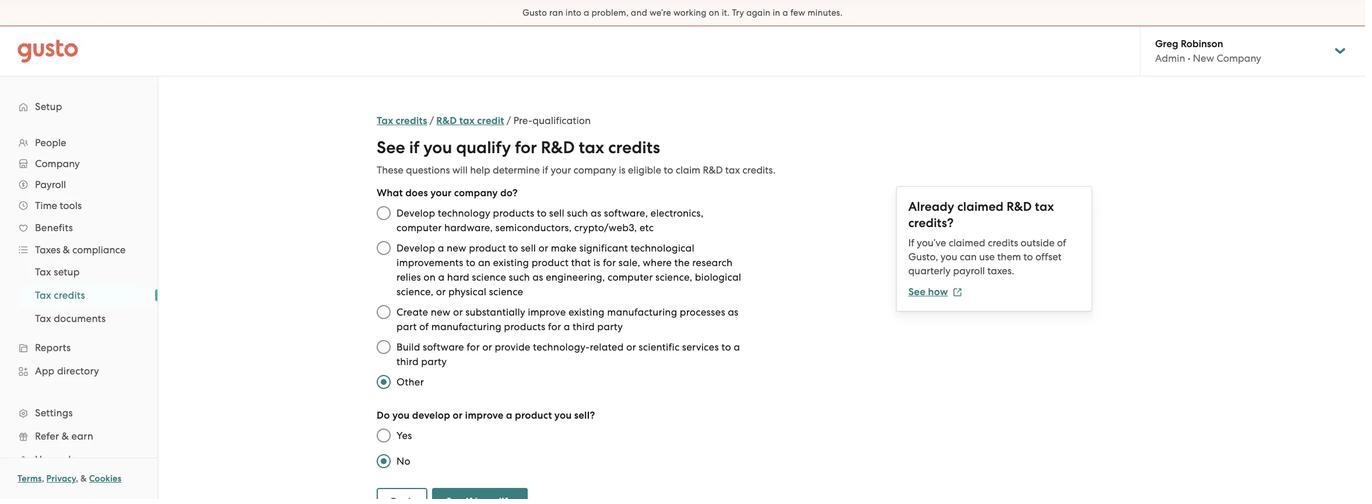 Task type: locate. For each thing, give the bounding box(es) containing it.
or right the related
[[627, 342, 636, 354]]

0 horizontal spatial of
[[419, 321, 429, 333]]

1 horizontal spatial your
[[551, 165, 571, 176]]

for down significant
[[603, 257, 616, 269]]

improve right develop
[[465, 410, 504, 422]]

eligible
[[628, 165, 662, 176]]

0 horizontal spatial /
[[430, 115, 434, 127]]

your
[[551, 165, 571, 176], [431, 187, 452, 200]]

claimed right already
[[958, 200, 1004, 215]]

tax inside already claimed r&d tax credits?
[[1035, 200, 1054, 215]]

0 horizontal spatial if
[[409, 138, 420, 158]]

1 horizontal spatial computer
[[608, 272, 653, 284]]

sell
[[549, 208, 565, 219], [521, 243, 536, 254]]

science,
[[656, 272, 693, 284], [397, 286, 434, 298]]

0 vertical spatial improve
[[528, 307, 566, 319]]

credits?
[[909, 216, 954, 231]]

computer
[[397, 222, 442, 234], [608, 272, 653, 284]]

2 develop from the top
[[397, 243, 435, 254]]

, left privacy 'link' in the left of the page
[[42, 474, 44, 485]]

develop down does
[[397, 208, 435, 219]]

1 vertical spatial computer
[[608, 272, 653, 284]]

0 vertical spatial manufacturing
[[607, 307, 678, 319]]

privacy link
[[46, 474, 76, 485]]

develop up the improvements
[[397, 243, 435, 254]]

develop for develop technology products to sell such as software, electronics, computer hardware, semiconductors, crypto/web3, etc
[[397, 208, 435, 219]]

party inside create new or substantially improve existing manufacturing processes as part of manufacturing products for a third party
[[598, 321, 623, 333]]

tax
[[377, 115, 393, 127], [35, 267, 51, 278], [35, 290, 51, 302], [35, 313, 51, 325]]

tax down "tax setup" in the bottom left of the page
[[35, 290, 51, 302]]

to left an on the left of the page
[[466, 257, 476, 269]]

& down upgrade link on the bottom left of page
[[81, 474, 87, 485]]

cookies
[[89, 474, 122, 485]]

tax setup link
[[21, 262, 146, 283]]

on down the improvements
[[424, 272, 436, 284]]

you left "can"
[[941, 251, 958, 263]]

0 horizontal spatial manufacturing
[[432, 321, 502, 333]]

0 horizontal spatial existing
[[493, 257, 529, 269]]

services
[[682, 342, 719, 354]]

0 vertical spatial party
[[598, 321, 623, 333]]

0 horizontal spatial your
[[431, 187, 452, 200]]

party up the related
[[598, 321, 623, 333]]

significant
[[580, 243, 628, 254]]

see how link
[[909, 286, 963, 299]]

1 horizontal spatial see
[[909, 286, 926, 299]]

party inside build software for or provide technology-related or scientific services to a third party
[[421, 356, 447, 368]]

pre-
[[514, 115, 533, 127]]

manufacturing up software
[[432, 321, 502, 333]]

1 horizontal spatial improve
[[528, 307, 566, 319]]

third down build
[[397, 356, 419, 368]]

of inside create new or substantially improve existing manufacturing processes as part of manufacturing products for a third party
[[419, 321, 429, 333]]

Develop a new product to sell or make significant technological improvements to an existing product that is for sale, where the research relies on a hard science such as engineering, computer science, biological science, or physical science radio
[[371, 236, 397, 261]]

cookies button
[[89, 473, 122, 487]]

new down hardware,
[[447, 243, 467, 254]]

0 vertical spatial science,
[[656, 272, 693, 284]]

& inside dropdown button
[[63, 244, 70, 256]]

a
[[584, 8, 590, 18], [783, 8, 788, 18], [438, 243, 444, 254], [438, 272, 445, 284], [564, 321, 570, 333], [734, 342, 740, 354], [506, 410, 513, 422]]

1 horizontal spatial /
[[507, 115, 511, 127]]

product up an on the left of the page
[[469, 243, 506, 254]]

0 vertical spatial &
[[63, 244, 70, 256]]

party
[[598, 321, 623, 333], [421, 356, 447, 368]]

third up 'technology-'
[[573, 321, 595, 333]]

computer down does
[[397, 222, 442, 234]]

and
[[631, 8, 648, 18]]

in
[[773, 8, 781, 18]]

/ left "r&d tax credit" "link"
[[430, 115, 434, 127]]

1 vertical spatial existing
[[569, 307, 605, 319]]

1 horizontal spatial of
[[1058, 237, 1067, 249]]

sell?
[[574, 410, 595, 422]]

to inside build software for or provide technology-related or scientific services to a third party
[[722, 342, 732, 354]]

software
[[423, 342, 464, 354]]

& for earn
[[62, 431, 69, 443]]

science, down the
[[656, 272, 693, 284]]

or left provide
[[483, 342, 492, 354]]

1 vertical spatial of
[[419, 321, 429, 333]]

company down people
[[35, 158, 80, 170]]

credits inside list
[[54, 290, 85, 302]]

company inside dropdown button
[[35, 158, 80, 170]]

company
[[1217, 53, 1262, 64], [35, 158, 80, 170]]

1 vertical spatial if
[[543, 165, 549, 176]]

tax credits link
[[377, 115, 427, 127], [21, 285, 146, 306]]

0 vertical spatial existing
[[493, 257, 529, 269]]

company right new
[[1217, 53, 1262, 64]]

try
[[732, 8, 744, 18]]

to inside if you've claimed credits outside of gusto, you can use them to offset quarterly payroll taxes.
[[1024, 251, 1034, 263]]

0 vertical spatial is
[[619, 165, 626, 176]]

as up the crypto/web3,
[[591, 208, 602, 219]]

1 horizontal spatial tax credits link
[[377, 115, 427, 127]]

0 vertical spatial company
[[1217, 53, 1262, 64]]

0 horizontal spatial ,
[[42, 474, 44, 485]]

such up the crypto/web3,
[[567, 208, 588, 219]]

existing right an on the left of the page
[[493, 257, 529, 269]]

these questions will help determine if your company is eligible to claim r&d tax credits.
[[377, 165, 776, 176]]

on left it.
[[709, 8, 720, 18]]

1 vertical spatial products
[[504, 321, 546, 333]]

as inside develop a new product to sell or make significant technological improvements to an existing product that is for sale, where the research relies on a hard science such as engineering, computer science, biological science, or physical science
[[533, 272, 543, 284]]

0 horizontal spatial see
[[377, 138, 405, 158]]

tax credits link up tax documents link
[[21, 285, 146, 306]]

product
[[469, 243, 506, 254], [532, 257, 569, 269], [515, 410, 552, 422]]

1 vertical spatial see
[[909, 286, 926, 299]]

/
[[430, 115, 434, 127], [507, 115, 511, 127]]

manufacturing
[[607, 307, 678, 319], [432, 321, 502, 333]]

such up substantially
[[509, 272, 530, 284]]

0 horizontal spatial company
[[35, 158, 80, 170]]

2 horizontal spatial as
[[728, 307, 739, 319]]

1 list from the top
[[0, 132, 158, 495]]

improvements
[[397, 257, 464, 269]]

for up determine
[[515, 138, 537, 158]]

1 vertical spatial science,
[[397, 286, 434, 298]]

/ left pre-
[[507, 115, 511, 127]]

if up questions
[[409, 138, 420, 158]]

0 horizontal spatial company
[[454, 187, 498, 200]]

a inside build software for or provide technology-related or scientific services to a third party
[[734, 342, 740, 354]]

new
[[447, 243, 467, 254], [431, 307, 451, 319]]

1 vertical spatial new
[[431, 307, 451, 319]]

r&d up outside
[[1007, 200, 1032, 215]]

0 horizontal spatial sell
[[521, 243, 536, 254]]

people button
[[12, 132, 146, 153]]

0 vertical spatial such
[[567, 208, 588, 219]]

0 vertical spatial tax credits link
[[377, 115, 427, 127]]

1 horizontal spatial sell
[[549, 208, 565, 219]]

do
[[377, 410, 390, 422]]

tax for tax credits / r&d tax credit / pre-qualification
[[377, 115, 393, 127]]

company up the technology
[[454, 187, 498, 200]]

credits up tax documents
[[54, 290, 85, 302]]

as left engineering,
[[533, 272, 543, 284]]

or right develop
[[453, 410, 463, 422]]

refer & earn link
[[12, 426, 146, 447]]

of up the offset
[[1058, 237, 1067, 249]]

minutes.
[[808, 8, 843, 18]]

company
[[574, 165, 617, 176], [454, 187, 498, 200]]

of
[[1058, 237, 1067, 249], [419, 321, 429, 333]]

0 horizontal spatial is
[[594, 257, 601, 269]]

products up provide
[[504, 321, 546, 333]]

1 vertical spatial claimed
[[949, 237, 986, 249]]

you right do
[[393, 410, 410, 422]]

to down outside
[[1024, 251, 1034, 263]]

existing down engineering,
[[569, 307, 605, 319]]

new inside develop a new product to sell or make significant technological improvements to an existing product that is for sale, where the research relies on a hard science such as engineering, computer science, biological science, or physical science
[[447, 243, 467, 254]]

0 vertical spatial on
[[709, 8, 720, 18]]

1 vertical spatial is
[[594, 257, 601, 269]]

see up these
[[377, 138, 405, 158]]

to down semiconductors,
[[509, 243, 518, 254]]

to left 'claim'
[[664, 165, 674, 176]]

develop for develop a new product to sell or make significant technological improvements to an existing product that is for sale, where the research relies on a hard science such as engineering, computer science, biological science, or physical science
[[397, 243, 435, 254]]

0 vertical spatial see
[[377, 138, 405, 158]]

0 vertical spatial as
[[591, 208, 602, 219]]

0 vertical spatial third
[[573, 321, 595, 333]]

1 vertical spatial your
[[431, 187, 452, 200]]

party down software
[[421, 356, 447, 368]]

third
[[573, 321, 595, 333], [397, 356, 419, 368]]

1 vertical spatial such
[[509, 272, 530, 284]]

1 , from the left
[[42, 474, 44, 485]]

upgrade
[[35, 454, 77, 466]]

& left earn
[[62, 431, 69, 443]]

1 horizontal spatial existing
[[569, 307, 605, 319]]

science down an on the left of the page
[[472, 272, 506, 284]]

create new or substantially improve existing manufacturing processes as part of manufacturing products for a third party
[[397, 307, 739, 333]]

& right taxes
[[63, 244, 70, 256]]

or left physical
[[436, 286, 446, 298]]

to up semiconductors,
[[537, 208, 547, 219]]

1 vertical spatial as
[[533, 272, 543, 284]]

products inside develop technology products to sell such as software, electronics, computer hardware, semiconductors, crypto/web3, etc
[[493, 208, 535, 219]]

hard
[[447, 272, 470, 284]]

1 horizontal spatial is
[[619, 165, 626, 176]]

of inside if you've claimed credits outside of gusto, you can use them to offset quarterly payroll taxes.
[[1058, 237, 1067, 249]]

develop a new product to sell or make significant technological improvements to an existing product that is for sale, where the research relies on a hard science such as engineering, computer science, biological science, or physical science
[[397, 243, 742, 298]]

0 vertical spatial of
[[1058, 237, 1067, 249]]

1 horizontal spatial company
[[1217, 53, 1262, 64]]

tax down taxes
[[35, 267, 51, 278]]

processes
[[680, 307, 726, 319]]

sell up semiconductors,
[[549, 208, 565, 219]]

2 list from the top
[[0, 261, 158, 331]]

tax up outside
[[1035, 200, 1054, 215]]

sell down semiconductors,
[[521, 243, 536, 254]]

taxes.
[[988, 265, 1015, 277]]

terms link
[[18, 474, 42, 485]]

1 horizontal spatial as
[[591, 208, 602, 219]]

r&d down the "qualification"
[[541, 138, 575, 158]]

offset
[[1036, 251, 1062, 263]]

company left eligible
[[574, 165, 617, 176]]

improve inside create new or substantially improve existing manufacturing processes as part of manufacturing products for a third party
[[528, 307, 566, 319]]

0 vertical spatial products
[[493, 208, 535, 219]]

does
[[406, 187, 428, 200]]

r&d right 'claim'
[[703, 165, 723, 176]]

is inside develop a new product to sell or make significant technological improvements to an existing product that is for sale, where the research relies on a hard science such as engineering, computer science, biological science, or physical science
[[594, 257, 601, 269]]

privacy
[[46, 474, 76, 485]]

tax up these
[[377, 115, 393, 127]]

hardware,
[[445, 222, 493, 234]]

existing
[[493, 257, 529, 269], [569, 307, 605, 319]]

tax up the these questions will help determine if your company is eligible to claim r&d tax credits.
[[579, 138, 604, 158]]

1 vertical spatial improve
[[465, 410, 504, 422]]

1 vertical spatial on
[[424, 272, 436, 284]]

science
[[472, 272, 506, 284], [489, 286, 524, 298]]

new right create
[[431, 307, 451, 319]]

manufacturing up scientific at the bottom left of the page
[[607, 307, 678, 319]]

computer inside develop technology products to sell such as software, electronics, computer hardware, semiconductors, crypto/web3, etc
[[397, 222, 442, 234]]

payroll
[[953, 265, 985, 277]]

1 / from the left
[[430, 115, 434, 127]]

0 horizontal spatial third
[[397, 356, 419, 368]]

your right determine
[[551, 165, 571, 176]]

develop inside develop technology products to sell such as software, electronics, computer hardware, semiconductors, crypto/web3, etc
[[397, 208, 435, 219]]

a inside create new or substantially improve existing manufacturing processes as part of manufacturing products for a third party
[[564, 321, 570, 333]]

claimed inside already claimed r&d tax credits?
[[958, 200, 1004, 215]]

gusto navigation element
[[0, 76, 158, 500]]

science, down relies
[[397, 286, 434, 298]]

to right "services"
[[722, 342, 732, 354]]

credits up them
[[988, 237, 1019, 249]]

1 vertical spatial develop
[[397, 243, 435, 254]]

refer
[[35, 431, 59, 443]]

0 vertical spatial if
[[409, 138, 420, 158]]

to inside develop technology products to sell such as software, electronics, computer hardware, semiconductors, crypto/web3, etc
[[537, 208, 547, 219]]

list
[[0, 132, 158, 495], [0, 261, 158, 331]]

2 vertical spatial product
[[515, 410, 552, 422]]

1 vertical spatial party
[[421, 356, 447, 368]]

1 vertical spatial sell
[[521, 243, 536, 254]]

tax down tax credits
[[35, 313, 51, 325]]

third inside create new or substantially improve existing manufacturing processes as part of manufacturing products for a third party
[[573, 321, 595, 333]]

tax credits link up these
[[377, 115, 427, 127]]

,
[[42, 474, 44, 485], [76, 474, 78, 485]]

1 horizontal spatial third
[[573, 321, 595, 333]]

science up substantially
[[489, 286, 524, 298]]

payroll
[[35, 179, 66, 191]]

for right software
[[467, 342, 480, 354]]

sale,
[[619, 257, 641, 269]]

you've
[[917, 237, 947, 249]]

new inside create new or substantially improve existing manufacturing processes as part of manufacturing products for a third party
[[431, 307, 451, 319]]

documents
[[54, 313, 106, 325]]

0 vertical spatial computer
[[397, 222, 442, 234]]

for inside build software for or provide technology-related or scientific services to a third party
[[467, 342, 480, 354]]

, down upgrade link on the bottom left of page
[[76, 474, 78, 485]]

improve up 'technology-'
[[528, 307, 566, 319]]

No radio
[[371, 449, 397, 475]]

1 develop from the top
[[397, 208, 435, 219]]

develop inside develop a new product to sell or make significant technological improvements to an existing product that is for sale, where the research relies on a hard science such as engineering, computer science, biological science, or physical science
[[397, 243, 435, 254]]

1 vertical spatial company
[[35, 158, 80, 170]]

list containing tax setup
[[0, 261, 158, 331]]

as
[[591, 208, 602, 219], [533, 272, 543, 284], [728, 307, 739, 319]]

product down make
[[532, 257, 569, 269]]

0 horizontal spatial party
[[421, 356, 447, 368]]

r&d
[[437, 115, 457, 127], [541, 138, 575, 158], [703, 165, 723, 176], [1007, 200, 1032, 215]]

1 horizontal spatial party
[[598, 321, 623, 333]]

0 horizontal spatial computer
[[397, 222, 442, 234]]

develop
[[397, 208, 435, 219], [397, 243, 435, 254]]

1 vertical spatial &
[[62, 431, 69, 443]]

0 vertical spatial claimed
[[958, 200, 1004, 215]]

0 vertical spatial new
[[447, 243, 467, 254]]

computer down sale,
[[608, 272, 653, 284]]

products down do?
[[493, 208, 535, 219]]

1 horizontal spatial ,
[[76, 474, 78, 485]]

see for see how
[[909, 286, 926, 299]]

1 horizontal spatial if
[[543, 165, 549, 176]]

1 horizontal spatial such
[[567, 208, 588, 219]]

0 horizontal spatial such
[[509, 272, 530, 284]]

computer inside develop a new product to sell or make significant technological improvements to an existing product that is for sale, where the research relies on a hard science such as engineering, computer science, biological science, or physical science
[[608, 272, 653, 284]]

or down physical
[[453, 307, 463, 319]]

software,
[[604, 208, 648, 219]]

0 vertical spatial develop
[[397, 208, 435, 219]]

1 vertical spatial company
[[454, 187, 498, 200]]

0 vertical spatial sell
[[549, 208, 565, 219]]

1 vertical spatial tax credits link
[[21, 285, 146, 306]]

will
[[453, 165, 468, 176]]

0 horizontal spatial improve
[[465, 410, 504, 422]]

directory
[[57, 366, 99, 377]]

part
[[397, 321, 417, 333]]

1 horizontal spatial science,
[[656, 272, 693, 284]]

credits
[[396, 115, 427, 127], [608, 138, 660, 158], [988, 237, 1019, 249], [54, 290, 85, 302]]

product left sell?
[[515, 410, 552, 422]]

is left eligible
[[619, 165, 626, 176]]

1 vertical spatial product
[[532, 257, 569, 269]]

that
[[571, 257, 591, 269]]

tools
[[60, 200, 82, 212]]

2 vertical spatial as
[[728, 307, 739, 319]]

make
[[551, 243, 577, 254]]

is right that
[[594, 257, 601, 269]]

see left how
[[909, 286, 926, 299]]

1 horizontal spatial manufacturing
[[607, 307, 678, 319]]

0 horizontal spatial as
[[533, 272, 543, 284]]

your right does
[[431, 187, 452, 200]]

of right part
[[419, 321, 429, 333]]

0 horizontal spatial on
[[424, 272, 436, 284]]

claimed up "can"
[[949, 237, 986, 249]]

as right processes
[[728, 307, 739, 319]]

build software for or provide technology-related or scientific services to a third party
[[397, 342, 740, 368]]

setup link
[[12, 96, 146, 117]]

1 vertical spatial third
[[397, 356, 419, 368]]

0 vertical spatial company
[[574, 165, 617, 176]]

credit
[[477, 115, 504, 127]]

if right determine
[[543, 165, 549, 176]]

for up 'technology-'
[[548, 321, 561, 333]]

setup
[[54, 267, 80, 278]]



Task type: vqa. For each thing, say whether or not it's contained in the screenshot.
Company details 'link'
no



Task type: describe. For each thing, give the bounding box(es) containing it.
payroll button
[[12, 174, 146, 195]]

we're
[[650, 8, 672, 18]]

2 vertical spatial &
[[81, 474, 87, 485]]

tax left "credits."
[[726, 165, 740, 176]]

technology-
[[533, 342, 590, 354]]

as inside create new or substantially improve existing manufacturing processes as part of manufacturing products for a third party
[[728, 307, 739, 319]]

1 horizontal spatial company
[[574, 165, 617, 176]]

credits up questions
[[396, 115, 427, 127]]

Other radio
[[371, 370, 397, 396]]

r&d tax credit link
[[437, 115, 504, 127]]

Build software for or provide technology-related or scientific services to a third party radio
[[371, 335, 397, 361]]

tax setup
[[35, 267, 80, 278]]

0 vertical spatial science
[[472, 272, 506, 284]]

related
[[590, 342, 624, 354]]

help
[[470, 165, 491, 176]]

or left make
[[539, 243, 549, 254]]

create
[[397, 307, 428, 319]]

Yes radio
[[371, 424, 397, 449]]

claimed inside if you've claimed credits outside of gusto, you can use them to offset quarterly payroll taxes.
[[949, 237, 986, 249]]

benefits link
[[12, 218, 146, 239]]

taxes & compliance
[[35, 244, 126, 256]]

terms
[[18, 474, 42, 485]]

existing inside develop a new product to sell or make significant technological improvements to an existing product that is for sale, where the research relies on a hard science such as engineering, computer science, biological science, or physical science
[[493, 257, 529, 269]]

as inside develop technology products to sell such as software, electronics, computer hardware, semiconductors, crypto/web3, etc
[[591, 208, 602, 219]]

claim
[[676, 165, 701, 176]]

0 vertical spatial product
[[469, 243, 506, 254]]

substantially
[[466, 307, 526, 319]]

what does your company do?
[[377, 187, 518, 200]]

robinson
[[1181, 38, 1224, 50]]

home image
[[18, 39, 78, 63]]

semiconductors,
[[496, 222, 572, 234]]

tax documents link
[[21, 309, 146, 330]]

determine
[[493, 165, 540, 176]]

third inside build software for or provide technology-related or scientific services to a third party
[[397, 356, 419, 368]]

list containing people
[[0, 132, 158, 495]]

tax credits
[[35, 290, 85, 302]]

terms , privacy , & cookies
[[18, 474, 122, 485]]

1 vertical spatial science
[[489, 286, 524, 298]]

you inside if you've claimed credits outside of gusto, you can use them to offset quarterly payroll taxes.
[[941, 251, 958, 263]]

company inside greg robinson admin • new company
[[1217, 53, 1262, 64]]

setup
[[35, 101, 62, 113]]

sell inside develop technology products to sell such as software, electronics, computer hardware, semiconductors, crypto/web3, etc
[[549, 208, 565, 219]]

these
[[377, 165, 404, 176]]

admin
[[1156, 53, 1186, 64]]

use
[[980, 251, 995, 263]]

you up questions
[[424, 138, 452, 158]]

for inside develop a new product to sell or make significant technological improvements to an existing product that is for sale, where the research relies on a hard science such as engineering, computer science, biological science, or physical science
[[603, 257, 616, 269]]

physical
[[449, 286, 487, 298]]

an
[[478, 257, 491, 269]]

new
[[1194, 53, 1215, 64]]

etc
[[640, 222, 654, 234]]

& for compliance
[[63, 244, 70, 256]]

tax for tax documents
[[35, 313, 51, 325]]

tax credits / r&d tax credit / pre-qualification
[[377, 115, 591, 127]]

credits inside if you've claimed credits outside of gusto, you can use them to offset quarterly payroll taxes.
[[988, 237, 1019, 249]]

0 horizontal spatial science,
[[397, 286, 434, 298]]

such inside develop a new product to sell or make significant technological improvements to an existing product that is for sale, where the research relies on a hard science such as engineering, computer science, biological science, or physical science
[[509, 272, 530, 284]]

2 , from the left
[[76, 474, 78, 485]]

credits up eligible
[[608, 138, 660, 158]]

such inside develop technology products to sell such as software, electronics, computer hardware, semiconductors, crypto/web3, etc
[[567, 208, 588, 219]]

improve for or
[[465, 410, 504, 422]]

app directory link
[[12, 361, 146, 382]]

relies
[[397, 272, 421, 284]]

see for see if you qualify for r&d tax credits
[[377, 138, 405, 158]]

other
[[397, 377, 424, 389]]

time
[[35, 200, 57, 212]]

refer & earn
[[35, 431, 93, 443]]

Create new or substantially improve existing manufacturing processes as part of manufacturing products for a third party radio
[[371, 300, 397, 326]]

quarterly
[[909, 265, 951, 277]]

or inside create new or substantially improve existing manufacturing processes as part of manufacturing products for a third party
[[453, 307, 463, 319]]

compliance
[[72, 244, 126, 256]]

reports
[[35, 342, 71, 354]]

0 vertical spatial your
[[551, 165, 571, 176]]

it.
[[722, 8, 730, 18]]

time tools button
[[12, 195, 146, 216]]

greg
[[1156, 38, 1179, 50]]

the
[[675, 257, 690, 269]]

yes
[[397, 431, 412, 442]]

1 vertical spatial manufacturing
[[432, 321, 502, 333]]

them
[[998, 251, 1022, 263]]

problem,
[[592, 8, 629, 18]]

you left sell?
[[555, 410, 572, 422]]

r&d inside already claimed r&d tax credits?
[[1007, 200, 1032, 215]]

r&d left credit
[[437, 115, 457, 127]]

tax left credit
[[460, 115, 475, 127]]

greg robinson admin • new company
[[1156, 38, 1262, 64]]

for inside create new or substantially improve existing manufacturing processes as part of manufacturing products for a third party
[[548, 321, 561, 333]]

can
[[960, 251, 977, 263]]

products inside create new or substantially improve existing manufacturing processes as part of manufacturing products for a third party
[[504, 321, 546, 333]]

few
[[791, 8, 806, 18]]

crypto/web3,
[[574, 222, 637, 234]]

taxes & compliance button
[[12, 240, 146, 261]]

upgrade link
[[12, 450, 146, 471]]

on inside develop a new product to sell or make significant technological improvements to an existing product that is for sale, where the research relies on a hard science such as engineering, computer science, biological science, or physical science
[[424, 272, 436, 284]]

2 / from the left
[[507, 115, 511, 127]]

Develop technology products to sell such as software, electronics, computer hardware, semiconductors, crypto/web3, etc radio
[[371, 201, 397, 226]]

qualify
[[456, 138, 511, 158]]

no
[[397, 456, 411, 468]]

build
[[397, 342, 420, 354]]

1 horizontal spatial on
[[709, 8, 720, 18]]

0 horizontal spatial tax credits link
[[21, 285, 146, 306]]

gusto
[[523, 8, 547, 18]]

how
[[928, 286, 949, 299]]

gusto ran into a problem, and we're working on it. try again in a few minutes.
[[523, 8, 843, 18]]

if you've claimed credits outside of gusto, you can use them to offset quarterly payroll taxes.
[[909, 237, 1067, 277]]

reports link
[[12, 338, 146, 359]]

settings link
[[12, 403, 146, 424]]

do?
[[501, 187, 518, 200]]

electronics,
[[651, 208, 704, 219]]

tax for tax credits
[[35, 290, 51, 302]]

what
[[377, 187, 403, 200]]

research
[[693, 257, 733, 269]]

working
[[674, 8, 707, 18]]

credits.
[[743, 165, 776, 176]]

engineering,
[[546, 272, 605, 284]]

app directory
[[35, 366, 99, 377]]

improve for substantially
[[528, 307, 566, 319]]

develop technology products to sell such as software, electronics, computer hardware, semiconductors, crypto/web3, etc
[[397, 208, 704, 234]]

sell inside develop a new product to sell or make significant technological improvements to an existing product that is for sale, where the research relies on a hard science such as engineering, computer science, biological science, or physical science
[[521, 243, 536, 254]]

outside
[[1021, 237, 1055, 249]]

develop
[[412, 410, 450, 422]]

taxes
[[35, 244, 60, 256]]

existing inside create new or substantially improve existing manufacturing processes as part of manufacturing products for a third party
[[569, 307, 605, 319]]

scientific
[[639, 342, 680, 354]]

tax for tax setup
[[35, 267, 51, 278]]



